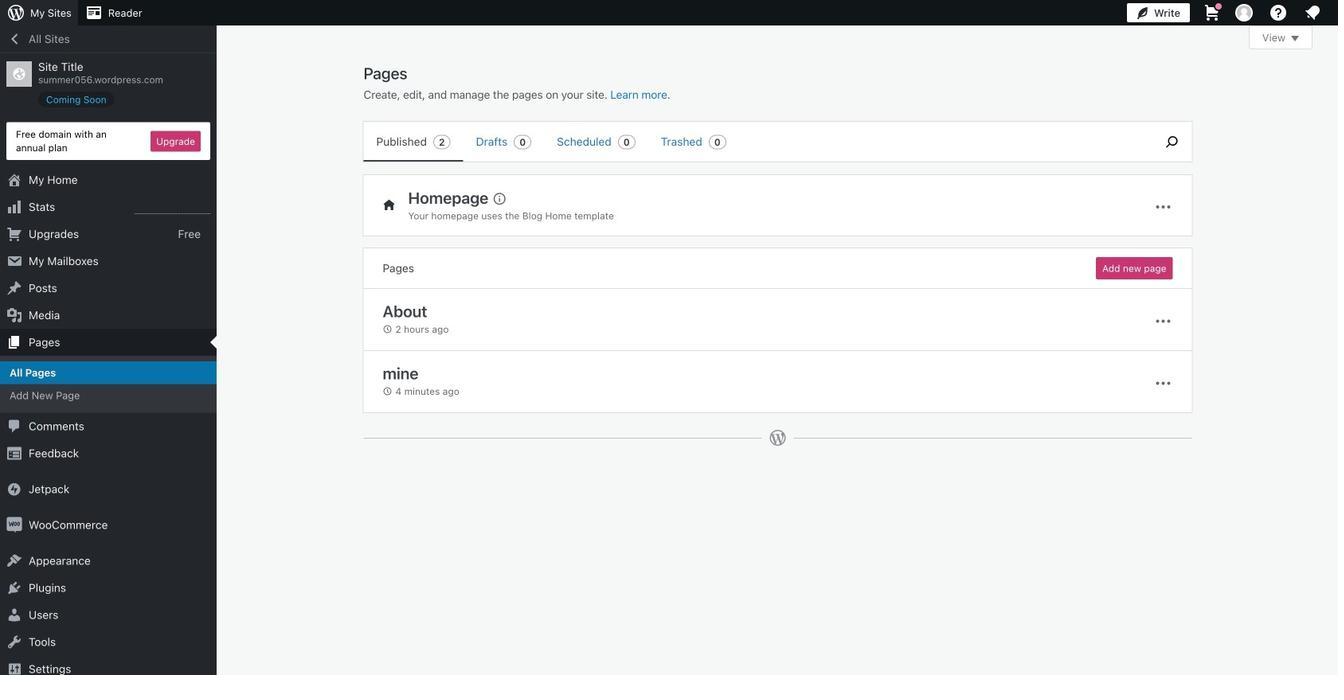 Task type: vqa. For each thing, say whether or not it's contained in the screenshot.
closed image
yes



Task type: locate. For each thing, give the bounding box(es) containing it.
manage your notifications image
[[1304, 3, 1323, 22]]

toggle menu image
[[1154, 312, 1173, 331], [1154, 374, 1173, 393]]

closed image
[[1292, 36, 1300, 41]]

1 vertical spatial img image
[[6, 518, 22, 534]]

1 img image from the top
[[6, 482, 22, 498]]

my shopping cart image
[[1203, 3, 1222, 22]]

menu
[[364, 122, 1145, 162]]

1 toggle menu image from the top
[[1154, 312, 1173, 331]]

0 vertical spatial toggle menu image
[[1154, 312, 1173, 331]]

highest hourly views 0 image
[[135, 204, 210, 214]]

img image
[[6, 482, 22, 498], [6, 518, 22, 534]]

0 vertical spatial img image
[[6, 482, 22, 498]]

my profile image
[[1236, 4, 1254, 22]]

help image
[[1269, 3, 1289, 22]]

main content
[[364, 26, 1313, 463]]

1 vertical spatial toggle menu image
[[1154, 374, 1173, 393]]

2 img image from the top
[[6, 518, 22, 534]]

open search image
[[1153, 132, 1193, 151]]

None search field
[[1153, 122, 1193, 162]]



Task type: describe. For each thing, give the bounding box(es) containing it.
2 toggle menu image from the top
[[1154, 374, 1173, 393]]

toggle menu image
[[1154, 198, 1173, 217]]



